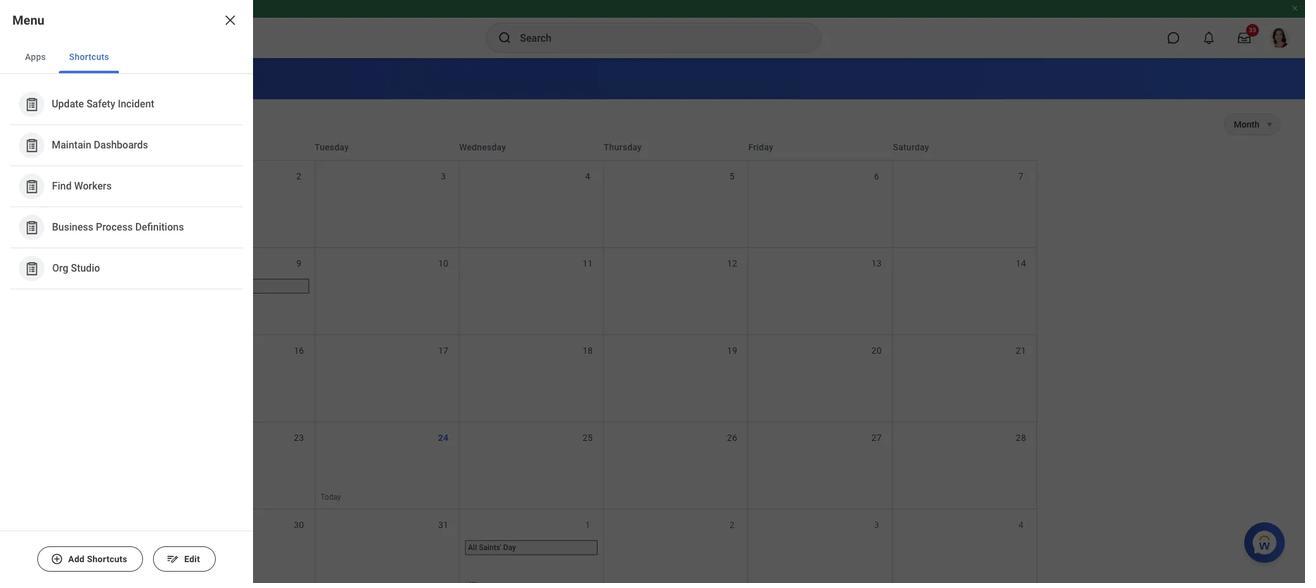 Task type: locate. For each thing, give the bounding box(es) containing it.
day right saints'
[[503, 544, 516, 553]]

october
[[138, 116, 183, 131]]

1 vertical spatial day
[[503, 544, 516, 553]]

0 vertical spatial 4
[[585, 171, 590, 182]]

4 row from the top
[[25, 335, 1038, 422]]

close environment banner image
[[1291, 4, 1299, 12]]

org studio link
[[13, 251, 240, 287]]

tab list containing apps
[[0, 40, 253, 74]]

clipboard image for business process definitions
[[24, 220, 40, 236]]

oct
[[32, 171, 46, 182]]

31
[[438, 521, 448, 531]]

0 horizontal spatial 2
[[296, 171, 302, 182]]

notifications large image
[[1203, 32, 1215, 44]]

month button
[[1224, 115, 1260, 135]]

sunday column header
[[25, 141, 170, 154]]

row containing 16
[[25, 335, 1038, 422]]

inbox large image
[[1238, 32, 1251, 44]]

12
[[727, 259, 737, 269]]

1 clipboard image from the top
[[24, 96, 40, 112]]

0 horizontal spatial 4
[[585, 171, 590, 182]]

row containing 9
[[25, 247, 1038, 335]]

2 clipboard image from the top
[[24, 261, 40, 277]]

table containing sunday
[[25, 135, 1038, 584]]

clipboard image for maintain dashboards
[[24, 138, 40, 153]]

1 row from the top
[[25, 135, 1038, 160]]

23
[[294, 433, 304, 443]]

3 clipboard image from the top
[[24, 220, 40, 236]]

2 row from the top
[[25, 160, 1038, 247]]

clipboard image
[[24, 96, 40, 112], [24, 179, 40, 195], [24, 220, 40, 236]]

clipboard image left find at top
[[24, 179, 40, 195]]

all
[[468, 544, 477, 553]]

0 horizontal spatial today
[[41, 119, 63, 129]]

1 vertical spatial 4
[[1018, 521, 1024, 531]]

0 vertical spatial clipboard image
[[24, 138, 40, 153]]

clipboard image inside org studio 'link'
[[24, 261, 40, 277]]

banner
[[0, 0, 1305, 58]]

today button
[[25, 116, 79, 132]]

friday column header
[[748, 141, 893, 154]]

chevron down image
[[218, 118, 231, 131]]

clipboard image down time
[[24, 96, 40, 112]]

1 vertical spatial 2
[[730, 521, 735, 531]]

shortcuts right add
[[87, 555, 127, 565]]

october 2023
[[138, 116, 214, 131]]

row containing oct
[[25, 160, 1038, 247]]

3
[[441, 171, 446, 182], [874, 521, 879, 531]]

process
[[96, 222, 133, 234]]

1 vertical spatial clipboard image
[[24, 179, 40, 195]]

row
[[25, 135, 1038, 160], [25, 160, 1038, 247], [25, 247, 1038, 335], [25, 335, 1038, 422], [25, 422, 1038, 509], [25, 509, 1038, 584]]

2 clipboard image from the top
[[24, 179, 40, 195]]

9
[[296, 259, 302, 269]]

2
[[296, 171, 302, 182], [730, 521, 735, 531]]

1 clipboard image from the top
[[24, 138, 40, 153]]

0 vertical spatial 3
[[441, 171, 446, 182]]

search image
[[497, 30, 512, 46]]

row group containing oct
[[25, 160, 1038, 584]]

1 horizontal spatial 4
[[1018, 521, 1024, 531]]

clipboard image left org at the left of page
[[24, 261, 40, 277]]

clipboard image down today button
[[24, 138, 40, 153]]

clipboard image for find workers
[[24, 179, 40, 195]]

update safety incident
[[52, 98, 154, 110]]

1 vertical spatial shortcuts
[[87, 555, 127, 565]]

edit
[[184, 555, 200, 565]]

today
[[41, 119, 63, 129], [320, 493, 341, 502]]

wednesday column header
[[459, 141, 604, 154]]

caret down image
[[465, 578, 480, 584]]

shortcuts
[[69, 52, 109, 62], [87, 555, 127, 565]]

time off and leave calendar main content
[[0, 58, 1305, 584]]

safety
[[87, 98, 115, 110]]

5 row from the top
[[25, 422, 1038, 509]]

1 horizontal spatial day
[[503, 544, 516, 553]]

0 vertical spatial day
[[216, 282, 228, 291]]

1 vertical spatial today
[[320, 493, 341, 502]]

edit button
[[153, 547, 216, 573]]

clipboard image
[[24, 138, 40, 153], [24, 261, 40, 277]]

1
[[585, 521, 590, 531]]

day right columbus
[[216, 282, 228, 291]]

sunday, october 22, 2023 cell
[[27, 423, 171, 509]]

6 row from the top
[[25, 509, 1038, 584]]

column header
[[170, 141, 315, 154]]

25
[[583, 433, 593, 443]]

tuesday
[[315, 142, 349, 152]]

menu
[[13, 13, 45, 28]]

table inside time off and leave calendar main content
[[25, 135, 1038, 584]]

table
[[25, 135, 1038, 584]]

0 horizontal spatial day
[[216, 282, 228, 291]]

1 horizontal spatial today
[[320, 493, 341, 502]]

add shortcuts button
[[37, 547, 143, 573]]

off
[[64, 70, 85, 87]]

clipboard image inside maintain dashboards link
[[24, 138, 40, 153]]

find workers link
[[13, 169, 240, 204]]

sunday, october 15, 2023 cell
[[27, 336, 171, 422]]

and
[[89, 70, 114, 87]]

5
[[730, 171, 735, 182]]

6
[[874, 171, 879, 182]]

chevron right image
[[114, 118, 126, 131]]

row group
[[25, 160, 1038, 584]]

1 vertical spatial 3
[[874, 521, 879, 531]]

list
[[0, 74, 253, 300]]

clipboard image left business
[[24, 220, 40, 236]]

find
[[52, 180, 71, 192]]

0 vertical spatial today
[[41, 119, 63, 129]]

shortcuts up and on the left
[[69, 52, 109, 62]]

columbus
[[179, 282, 214, 291]]

tab list
[[0, 40, 253, 74]]

0 vertical spatial shortcuts
[[69, 52, 109, 62]]

4
[[585, 171, 590, 182], [1018, 521, 1024, 531]]

2 vertical spatial clipboard image
[[24, 220, 40, 236]]

3 row from the top
[[25, 247, 1038, 335]]

0 vertical spatial clipboard image
[[24, 96, 40, 112]]

1 vertical spatial clipboard image
[[24, 261, 40, 277]]

2023
[[186, 116, 214, 131]]

update
[[52, 98, 84, 110]]

day
[[216, 282, 228, 291], [503, 544, 516, 553]]

text edit image
[[166, 554, 179, 566]]

clipboard image inside update safety incident link
[[24, 96, 40, 112]]

saturday column header
[[893, 141, 1038, 154]]

20
[[871, 346, 882, 356]]

global navigation dialog
[[0, 0, 253, 584]]

apps
[[25, 52, 46, 62]]

clipboard image inside find workers link
[[24, 179, 40, 195]]

thursday column header
[[604, 141, 748, 154]]

clipboard image inside business process definitions link
[[24, 220, 40, 236]]



Task type: vqa. For each thing, say whether or not it's contained in the screenshot.
the bottom Content Type Popup Button
no



Task type: describe. For each thing, give the bounding box(es) containing it.
maintain
[[52, 139, 91, 151]]

business process definitions link
[[13, 210, 240, 245]]

today tuesday, october 24, 2023 cell
[[315, 423, 460, 509]]

friday
[[748, 142, 773, 152]]

today inside today tuesday, october 24, 2023 cell
[[320, 493, 341, 502]]

0 vertical spatial 2
[[296, 171, 302, 182]]

find workers
[[52, 180, 111, 192]]

org studio
[[52, 263, 100, 275]]

1 horizontal spatial 2
[[730, 521, 735, 531]]

24
[[438, 433, 449, 443]]

17
[[438, 346, 448, 356]]

shortcuts inside shortcuts button
[[69, 52, 109, 62]]

list containing update safety incident
[[0, 74, 253, 300]]

month
[[1234, 120, 1260, 130]]

incident
[[118, 98, 154, 110]]

profile logan mcneil element
[[1262, 24, 1298, 52]]

business process definitions
[[52, 222, 184, 234]]

chevron left image
[[89, 118, 102, 131]]

x image
[[223, 13, 238, 28]]

add
[[68, 555, 85, 565]]

13
[[871, 259, 882, 269]]

tuesday column header
[[315, 141, 459, 154]]

add shortcuts
[[68, 555, 127, 565]]

time off and leave calendar
[[25, 70, 223, 87]]

11
[[583, 259, 593, 269]]

maintain dashboards link
[[13, 128, 240, 163]]

clipboard image for update safety incident
[[24, 96, 40, 112]]

18
[[583, 346, 593, 356]]

1 horizontal spatial 3
[[874, 521, 879, 531]]

row containing 30
[[25, 509, 1038, 584]]

26
[[727, 433, 737, 443]]

saturday
[[893, 142, 929, 152]]

16
[[294, 346, 304, 356]]

plus circle image
[[50, 554, 63, 566]]

apps button
[[15, 40, 56, 73]]

0 horizontal spatial 3
[[441, 171, 446, 182]]

calendar application
[[25, 135, 1280, 584]]

leave
[[118, 70, 158, 87]]

saints'
[[479, 544, 501, 553]]

workers
[[74, 180, 111, 192]]

sunday, october 8, 2023 cell
[[27, 249, 171, 335]]

maintain dashboards
[[52, 139, 148, 151]]

shortcuts button
[[59, 40, 119, 73]]

columbus day
[[179, 282, 228, 291]]

shortcuts inside add shortcuts button
[[87, 555, 127, 565]]

studio
[[71, 263, 100, 275]]

row containing 23
[[25, 422, 1038, 509]]

7
[[1018, 171, 1024, 182]]

all saints' day
[[468, 544, 516, 553]]

update safety incident link
[[13, 87, 240, 122]]

definitions
[[135, 222, 184, 234]]

clipboard image for org studio
[[24, 261, 40, 277]]

14
[[1016, 259, 1026, 269]]

time
[[25, 70, 60, 87]]

19
[[727, 346, 737, 356]]

today inside today button
[[41, 119, 63, 129]]

dashboards
[[94, 139, 148, 151]]

thursday
[[604, 142, 642, 152]]

row containing sunday
[[25, 135, 1038, 160]]

27
[[871, 433, 882, 443]]

sunday
[[25, 142, 55, 152]]

10
[[438, 259, 448, 269]]

calendar
[[162, 70, 223, 87]]

21
[[1016, 346, 1026, 356]]

28
[[1016, 433, 1026, 443]]

business
[[52, 222, 93, 234]]

row group inside the 'calendar' application
[[25, 160, 1038, 584]]

wednesday
[[459, 142, 506, 152]]

org
[[52, 263, 68, 275]]

30
[[294, 521, 304, 531]]



